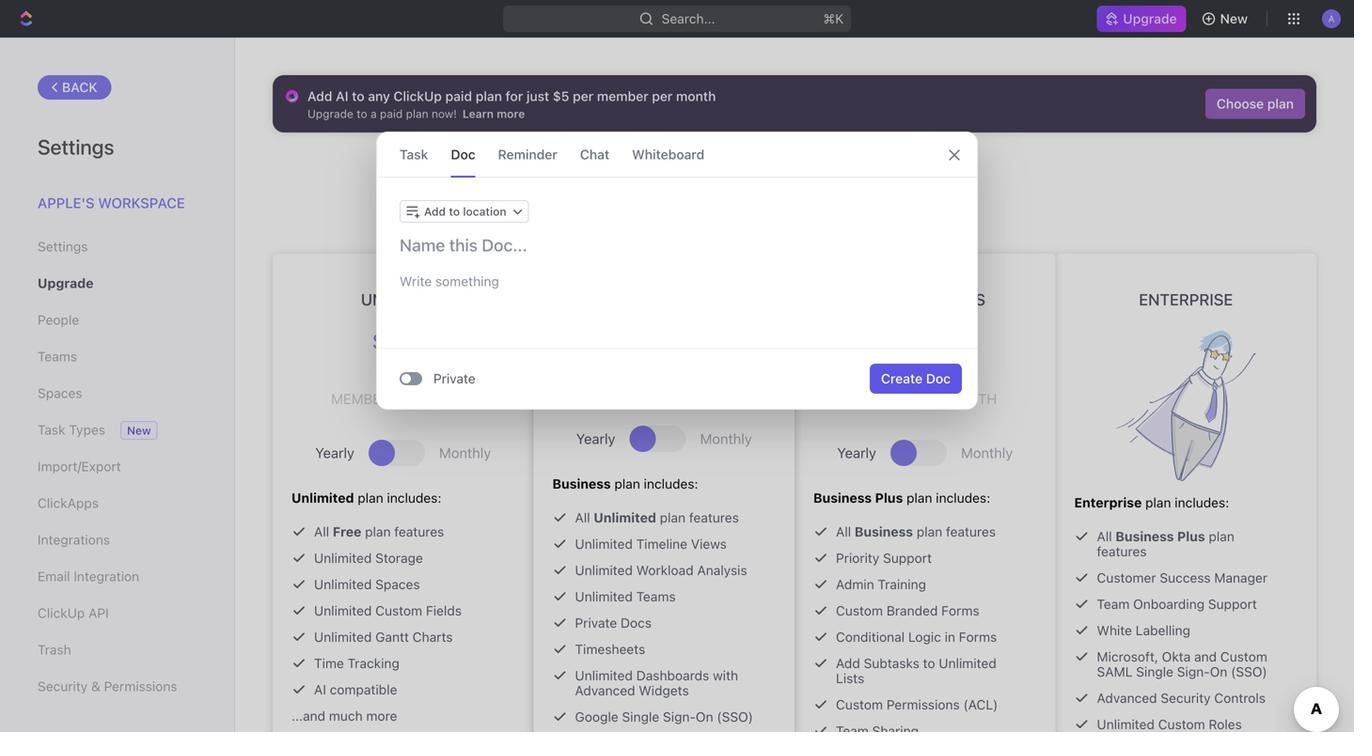 Task type: locate. For each thing, give the bounding box(es) containing it.
2 $ from the left
[[882, 328, 893, 355]]

unleash
[[763, 159, 832, 182]]

business plan includes:
[[553, 476, 698, 492]]

in
[[945, 630, 956, 645]]

business for business plan includes:
[[553, 476, 611, 492]]

on down with
[[696, 710, 713, 725]]

1 horizontal spatial new
[[1221, 11, 1248, 26]]

0 horizontal spatial doc
[[451, 147, 476, 162]]

1 horizontal spatial sign-
[[1177, 665, 1210, 680]]

member inside the add ai to any clickup paid plan for just $5 per member per month learn more
[[597, 88, 649, 104]]

business for business plus
[[865, 290, 942, 309]]

to inside add subtasks to unlimited lists
[[923, 656, 936, 672]]

plan up timeline
[[660, 510, 686, 526]]

0 vertical spatial new
[[1221, 11, 1248, 26]]

private for private docs
[[575, 616, 617, 631]]

0 horizontal spatial teams
[[38, 349, 77, 364]]

1 horizontal spatial $
[[882, 328, 893, 355]]

timesheets
[[575, 642, 645, 657]]

workspace
[[98, 195, 185, 211]]

0 vertical spatial single
[[1136, 665, 1174, 680]]

settings up apple's
[[38, 135, 114, 159]]

views
[[691, 537, 727, 552]]

all inside the all business plus plan features
[[1097, 529, 1112, 545]]

plan up the all free plan features
[[358, 491, 384, 506]]

0 horizontal spatial upgrade link
[[38, 268, 197, 300]]

per inside $ 7 member per month
[[394, 391, 420, 407]]

plan up manager
[[1209, 529, 1235, 545]]

1 $ from the left
[[372, 328, 383, 355]]

0 vertical spatial plus
[[946, 290, 986, 309]]

add to location
[[424, 205, 507, 218]]

subtasks
[[864, 656, 920, 672]]

2 horizontal spatial yearly
[[837, 445, 877, 461]]

1 vertical spatial single
[[622, 710, 660, 725]]

private up timesheets
[[575, 616, 617, 631]]

add inside add subtasks to unlimited lists
[[836, 656, 860, 672]]

2 horizontal spatial member
[[853, 391, 912, 407]]

1 horizontal spatial member
[[597, 88, 649, 104]]

2 horizontal spatial upgrade
[[1123, 11, 1177, 26]]

onboarding
[[1134, 597, 1205, 612]]

0 horizontal spatial member
[[331, 391, 390, 407]]

sign- inside microsoft, okta and custom saml single sign-on (sso)
[[1177, 665, 1210, 680]]

0 vertical spatial spaces
[[38, 386, 82, 401]]

microsoft, okta and custom saml single sign-on (sso)
[[1097, 649, 1268, 680]]

forms right in
[[959, 630, 997, 645]]

0 horizontal spatial security
[[38, 679, 88, 695]]

unlimited for unlimited custom fields
[[314, 603, 372, 619]]

1 vertical spatial sign-
[[663, 710, 696, 725]]

on up 'controls'
[[1210, 665, 1228, 680]]

add left any
[[308, 88, 332, 104]]

month down "create doc" in the right of the page
[[945, 391, 997, 407]]

2 horizontal spatial plus
[[1178, 529, 1206, 545]]

new up import/export link
[[127, 424, 151, 437]]

task left types
[[38, 422, 65, 438]]

clickup inside settings 'element'
[[38, 606, 85, 621]]

business up 19
[[865, 290, 942, 309]]

2 vertical spatial plus
[[1178, 529, 1206, 545]]

permissions inside "link"
[[104, 679, 177, 695]]

upgrade left new button
[[1123, 11, 1177, 26]]

unlimited inside unlimited dashboards with advanced widgets
[[575, 668, 633, 684]]

1 vertical spatial settings
[[38, 239, 88, 254]]

custom up gantt
[[375, 603, 422, 619]]

1 vertical spatial spaces
[[375, 577, 420, 593]]

1 vertical spatial doc
[[926, 371, 951, 387]]

0 horizontal spatial permissions
[[104, 679, 177, 695]]

doc right create
[[926, 371, 951, 387]]

0 vertical spatial (sso)
[[1231, 665, 1268, 680]]

settings link
[[38, 231, 197, 263]]

features up storage
[[394, 524, 444, 540]]

more down the for
[[497, 107, 525, 120]]

all up priority
[[836, 524, 851, 540]]

1 horizontal spatial doc
[[926, 371, 951, 387]]

0 vertical spatial on
[[1210, 665, 1228, 680]]

includes: for enterprise plan includes:
[[1175, 495, 1230, 511]]

clickup inside the add ai to any clickup paid plan for just $5 per member per month learn more
[[394, 88, 442, 104]]

custom branded forms
[[836, 603, 980, 619]]

1 horizontal spatial private
[[575, 616, 617, 631]]

yearly up the business plus plan includes:
[[837, 445, 877, 461]]

location
[[463, 205, 507, 218]]

to left any
[[352, 88, 365, 104]]

1 vertical spatial more
[[366, 709, 397, 724]]

support
[[883, 551, 932, 566], [1209, 597, 1257, 612]]

0 horizontal spatial month
[[423, 391, 475, 407]]

0 horizontal spatial yearly
[[315, 445, 355, 461]]

chat
[[580, 147, 610, 162]]

plus up success in the right bottom of the page
[[1178, 529, 1206, 545]]

1 vertical spatial (sso)
[[717, 710, 753, 725]]

$ inside $ 19 member per month
[[882, 328, 893, 355]]

1 settings from the top
[[38, 135, 114, 159]]

1 horizontal spatial yearly
[[576, 431, 616, 447]]

0 vertical spatial teams
[[38, 349, 77, 364]]

people
[[38, 312, 79, 328]]

permissions down add subtasks to unlimited lists
[[887, 697, 960, 713]]

1 vertical spatial add
[[424, 205, 446, 218]]

yearly up business plan includes:
[[576, 431, 616, 447]]

support up training
[[883, 551, 932, 566]]

storage
[[375, 551, 423, 566]]

business up priority
[[814, 491, 872, 506]]

apple's
[[38, 195, 95, 211]]

1 horizontal spatial ai
[[336, 88, 349, 104]]

task inside dialog
[[400, 147, 428, 162]]

team onboarding support
[[1097, 597, 1257, 612]]

$ inside $ 7 member per month
[[372, 328, 383, 355]]

plan inside the add ai to any clickup paid plan for just $5 per member per month learn more
[[476, 88, 502, 104]]

add ai to any clickup paid plan for just $5 per member per month learn more
[[308, 88, 716, 120]]

yearly up unlimited plan includes:
[[315, 445, 355, 461]]

0 vertical spatial upgrade
[[1123, 11, 1177, 26]]

features down the business plus plan includes:
[[946, 524, 996, 540]]

upgrade link
[[1097, 6, 1187, 32], [38, 268, 197, 300]]

all
[[575, 510, 590, 526], [314, 524, 329, 540], [836, 524, 851, 540], [1097, 529, 1112, 545]]

1 horizontal spatial more
[[497, 107, 525, 120]]

labelling
[[1136, 623, 1191, 639]]

security down microsoft, okta and custom saml single sign-on (sso)
[[1161, 691, 1211, 706]]

add inside button
[[424, 205, 446, 218]]

private right 7
[[434, 371, 476, 387]]

advanced inside unlimited dashboards with advanced widgets
[[575, 683, 635, 699]]

1 vertical spatial forms
[[959, 630, 997, 645]]

1 horizontal spatial upgrade link
[[1097, 6, 1187, 32]]

spaces down storage
[[375, 577, 420, 593]]

add for add ai to any clickup paid plan for just $5 per member per month learn more
[[308, 88, 332, 104]]

settings element
[[0, 38, 235, 733]]

19
[[895, 321, 956, 396]]

0 horizontal spatial private
[[434, 371, 476, 387]]

1 horizontal spatial upgrade
[[659, 159, 736, 182]]

0 vertical spatial sign-
[[1177, 665, 1210, 680]]

upgrade link left new button
[[1097, 6, 1187, 32]]

features up customer
[[1097, 544, 1147, 560]]

$ 7 member per month
[[331, 321, 475, 407]]

settings down apple's
[[38, 239, 88, 254]]

0 vertical spatial private
[[434, 371, 476, 387]]

task types
[[38, 422, 105, 438]]

plus inside the all business plus plan features
[[1178, 529, 1206, 545]]

free
[[333, 524, 362, 540]]

unlimited plan includes:
[[292, 491, 442, 506]]

1 horizontal spatial teams
[[636, 589, 676, 605]]

includes:
[[644, 476, 698, 492], [387, 491, 442, 506], [936, 491, 991, 506], [1175, 495, 1230, 511]]

enterprise for enterprise plan includes:
[[1075, 495, 1142, 511]]

member for 19
[[853, 391, 912, 407]]

1 horizontal spatial on
[[1210, 665, 1228, 680]]

google
[[575, 710, 619, 725]]

0 vertical spatial doc
[[451, 147, 476, 162]]

private inside dialog
[[434, 371, 476, 387]]

custom right and
[[1221, 649, 1268, 665]]

per inside $ 19 member per month
[[916, 391, 942, 407]]

2 horizontal spatial add
[[836, 656, 860, 672]]

unlimited dashboards with advanced widgets
[[575, 668, 738, 699]]

new up choose
[[1221, 11, 1248, 26]]

1 vertical spatial task
[[38, 422, 65, 438]]

security & permissions
[[38, 679, 177, 695]]

$5
[[553, 88, 569, 104]]

features for all business plan features
[[946, 524, 996, 540]]

1 horizontal spatial single
[[1136, 665, 1174, 680]]

plan up "all unlimited plan features"
[[615, 476, 640, 492]]

0 vertical spatial settings
[[38, 135, 114, 159]]

upgrade
[[1123, 11, 1177, 26], [659, 159, 736, 182], [38, 276, 94, 291]]

clickup right any
[[394, 88, 442, 104]]

plan up all business plan features
[[907, 491, 933, 506]]

enterprise image
[[1117, 331, 1256, 482]]

1 vertical spatial clickup
[[38, 606, 85, 621]]

ai
[[336, 88, 349, 104], [314, 682, 326, 698]]

more inside the add ai to any clickup paid plan for just $5 per member per month learn more
[[497, 107, 525, 120]]

0 horizontal spatial spaces
[[38, 386, 82, 401]]

all up customer
[[1097, 529, 1112, 545]]

plus for business plus plan includes:
[[875, 491, 903, 506]]

add left location
[[424, 205, 446, 218]]

member inside $ 7 member per month
[[331, 391, 390, 407]]

settings
[[38, 135, 114, 159], [38, 239, 88, 254]]

all for all business plan features
[[836, 524, 851, 540]]

1 horizontal spatial clickup
[[394, 88, 442, 104]]

0 horizontal spatial plus
[[875, 491, 903, 506]]

business down enterprise plan includes:
[[1116, 529, 1174, 545]]

$ left 7
[[372, 328, 383, 355]]

single down widgets
[[622, 710, 660, 725]]

sign- up advanced security controls
[[1177, 665, 1210, 680]]

sign-
[[1177, 665, 1210, 680], [663, 710, 696, 725]]

customer
[[1097, 570, 1156, 586]]

search...
[[662, 11, 715, 26]]

(sso)
[[1231, 665, 1268, 680], [717, 710, 753, 725]]

spaces inside spaces link
[[38, 386, 82, 401]]

0 horizontal spatial upgrade
[[38, 276, 94, 291]]

plus up all business plan features
[[875, 491, 903, 506]]

on
[[1210, 665, 1228, 680], [696, 710, 713, 725]]

1 vertical spatial support
[[1209, 597, 1257, 612]]

just
[[527, 88, 549, 104]]

month up whiteboard
[[676, 88, 716, 104]]

advanced
[[575, 683, 635, 699], [1097, 691, 1157, 706]]

task
[[400, 147, 428, 162], [38, 422, 65, 438]]

1 vertical spatial upgrade
[[659, 159, 736, 182]]

unlimited for unlimited
[[361, 290, 446, 309]]

business for business plus plan includes:
[[814, 491, 872, 506]]

plan right choose
[[1268, 96, 1294, 111]]

spaces
[[38, 386, 82, 401], [375, 577, 420, 593]]

all business plus plan features
[[1097, 529, 1235, 560]]

back link
[[38, 75, 112, 100]]

(sso) down with
[[717, 710, 753, 725]]

includes: up the all free plan features
[[387, 491, 442, 506]]

support down manager
[[1209, 597, 1257, 612]]

custom
[[375, 603, 422, 619], [836, 603, 883, 619], [1221, 649, 1268, 665], [836, 697, 883, 713]]

includes: up "all unlimited plan features"
[[644, 476, 698, 492]]

task left doc button
[[400, 147, 428, 162]]

plan up unlimited storage
[[365, 524, 391, 540]]

2 vertical spatial upgrade
[[38, 276, 94, 291]]

0 vertical spatial permissions
[[104, 679, 177, 695]]

unlimited for unlimited gantt charts
[[314, 630, 372, 645]]

1 horizontal spatial plus
[[946, 290, 986, 309]]

$ for 19
[[882, 328, 893, 355]]

security
[[38, 679, 88, 695], [1161, 691, 1211, 706]]

ai compatible
[[314, 682, 397, 698]]

1 horizontal spatial month
[[676, 88, 716, 104]]

compatible
[[330, 682, 397, 698]]

white labelling
[[1097, 623, 1191, 639]]

ai down "time"
[[314, 682, 326, 698]]

1 vertical spatial plus
[[875, 491, 903, 506]]

trash link
[[38, 634, 197, 666]]

all left the free
[[314, 524, 329, 540]]

plan up learn
[[476, 88, 502, 104]]

forms up in
[[942, 603, 980, 619]]

advanced down saml
[[1097, 691, 1157, 706]]

0 horizontal spatial task
[[38, 422, 65, 438]]

features inside the all business plus plan features
[[1097, 544, 1147, 560]]

1 horizontal spatial permissions
[[887, 697, 960, 713]]

forms
[[942, 603, 980, 619], [959, 630, 997, 645]]

upgrade link up people 'link'
[[38, 268, 197, 300]]

(sso) up 'controls'
[[1231, 665, 1268, 680]]

1 vertical spatial on
[[696, 710, 713, 725]]

month right 7
[[423, 391, 475, 407]]

1 vertical spatial teams
[[636, 589, 676, 605]]

0 vertical spatial task
[[400, 147, 428, 162]]

clickapps link
[[38, 488, 197, 520]]

features up views
[[689, 510, 739, 526]]

new inside settings 'element'
[[127, 424, 151, 437]]

private for private
[[434, 371, 476, 387]]

single
[[1136, 665, 1174, 680], [622, 710, 660, 725]]

dialog containing task
[[376, 132, 978, 410]]

add for add to location
[[424, 205, 446, 218]]

spaces up task types
[[38, 386, 82, 401]]

1 vertical spatial ai
[[314, 682, 326, 698]]

0 vertical spatial support
[[883, 551, 932, 566]]

tracking
[[348, 656, 400, 672]]

month inside $ 19 member per month
[[945, 391, 997, 407]]

teams down unlimited workload analysis
[[636, 589, 676, 605]]

logic
[[909, 630, 941, 645]]

plus up 19
[[946, 290, 986, 309]]

upgrade up name this doc... field
[[659, 159, 736, 182]]

1 horizontal spatial task
[[400, 147, 428, 162]]

unlimited gantt charts
[[314, 630, 453, 645]]

month
[[676, 88, 716, 104], [423, 391, 475, 407], [945, 391, 997, 407]]

0 vertical spatial forms
[[942, 603, 980, 619]]

0 vertical spatial clickup
[[394, 88, 442, 104]]

add
[[308, 88, 332, 104], [424, 205, 446, 218], [836, 656, 860, 672]]

0 horizontal spatial $
[[372, 328, 383, 355]]

add to location button
[[400, 200, 529, 223]]

to left location
[[449, 205, 460, 218]]

sign- down widgets
[[663, 710, 696, 725]]

0 horizontal spatial on
[[696, 710, 713, 725]]

to down logic
[[923, 656, 936, 672]]

0 horizontal spatial clickup
[[38, 606, 85, 621]]

all down business plan includes:
[[575, 510, 590, 526]]

teams down people
[[38, 349, 77, 364]]

new inside button
[[1221, 11, 1248, 26]]

to
[[352, 88, 365, 104], [741, 159, 758, 182], [449, 205, 460, 218], [923, 656, 936, 672]]

$ for 7
[[372, 328, 383, 355]]

1 vertical spatial private
[[575, 616, 617, 631]]

single up advanced security controls
[[1136, 665, 1174, 680]]

0 vertical spatial enterprise
[[1139, 290, 1233, 309]]

admin training
[[836, 577, 926, 593]]

unlimited for unlimited timeline views
[[575, 537, 633, 552]]

lists
[[836, 671, 865, 687]]

email integration link
[[38, 561, 197, 593]]

month inside $ 7 member per month
[[423, 391, 475, 407]]

advanced up google
[[575, 683, 635, 699]]

$ up create
[[882, 328, 893, 355]]

1 vertical spatial enterprise
[[1075, 495, 1142, 511]]

enterprise
[[1139, 290, 1233, 309], [1075, 495, 1142, 511]]

choose plan
[[1217, 96, 1294, 111]]

member inside $ 19 member per month
[[853, 391, 912, 407]]

member for 7
[[331, 391, 390, 407]]

1 horizontal spatial add
[[424, 205, 446, 218]]

0 vertical spatial ai
[[336, 88, 349, 104]]

add down "conditional"
[[836, 656, 860, 672]]

more
[[497, 107, 525, 120], [366, 709, 397, 724]]

yearly
[[576, 431, 616, 447], [315, 445, 355, 461], [837, 445, 877, 461]]

task inside settings 'element'
[[38, 422, 65, 438]]

security left &
[[38, 679, 88, 695]]

clickup up trash at bottom left
[[38, 606, 85, 621]]

upgrade up people
[[38, 276, 94, 291]]

add inside the add ai to any clickup paid plan for just $5 per member per month learn more
[[308, 88, 332, 104]]

0 horizontal spatial new
[[127, 424, 151, 437]]

conditional logic in forms
[[836, 630, 997, 645]]

1 horizontal spatial (sso)
[[1231, 665, 1268, 680]]

workload
[[636, 563, 694, 578]]

2 horizontal spatial month
[[945, 391, 997, 407]]

2 vertical spatial add
[[836, 656, 860, 672]]

paid
[[445, 88, 472, 104]]

1 vertical spatial new
[[127, 424, 151, 437]]

email integration
[[38, 569, 139, 585]]

dashboards
[[636, 668, 709, 684]]

0 horizontal spatial advanced
[[575, 683, 635, 699]]

ai left any
[[336, 88, 349, 104]]

permissions down trash link
[[104, 679, 177, 695]]

doc down learn
[[451, 147, 476, 162]]

email
[[38, 569, 70, 585]]

0 horizontal spatial add
[[308, 88, 332, 104]]

more down compatible
[[366, 709, 397, 724]]

includes: up the all business plus plan features
[[1175, 495, 1230, 511]]

business up "all unlimited plan features"
[[553, 476, 611, 492]]

custom down lists
[[836, 697, 883, 713]]

dialog
[[376, 132, 978, 410]]

custom down admin
[[836, 603, 883, 619]]



Task type: vqa. For each thing, say whether or not it's contained in the screenshot.
the leftmost the On
yes



Task type: describe. For each thing, give the bounding box(es) containing it.
timeline
[[636, 537, 688, 552]]

charts
[[413, 630, 453, 645]]

import/export
[[38, 459, 121, 475]]

month for 7
[[423, 391, 475, 407]]

integration
[[74, 569, 139, 585]]

to left unleash
[[741, 159, 758, 182]]

apple's workspace
[[38, 195, 185, 211]]

advanced security controls
[[1097, 691, 1266, 706]]

custom permissions (acl)
[[836, 697, 998, 713]]

1 vertical spatial permissions
[[887, 697, 960, 713]]

1 horizontal spatial security
[[1161, 691, 1211, 706]]

unlimited custom fields
[[314, 603, 462, 619]]

create doc button
[[870, 364, 962, 394]]

yearly for 19
[[837, 445, 877, 461]]

enterprise plan includes:
[[1075, 495, 1230, 511]]

team
[[1097, 597, 1130, 612]]

doc inside button
[[926, 371, 951, 387]]

to inside button
[[449, 205, 460, 218]]

all for all business plus plan features
[[1097, 529, 1112, 545]]

add to location button
[[400, 200, 529, 223]]

all for all unlimited plan features
[[575, 510, 590, 526]]

manager
[[1215, 570, 1268, 586]]

on inside microsoft, okta and custom saml single sign-on (sso)
[[1210, 665, 1228, 680]]

upgrade inside settings 'element'
[[38, 276, 94, 291]]

unlimited storage
[[314, 551, 423, 566]]

(sso) inside microsoft, okta and custom saml single sign-on (sso)
[[1231, 665, 1268, 680]]

people link
[[38, 304, 197, 336]]

add for add subtasks to unlimited lists
[[836, 656, 860, 672]]

features for all free plan features
[[394, 524, 444, 540]]

plan inside the all business plus plan features
[[1209, 529, 1235, 545]]

types
[[69, 422, 105, 438]]

0 horizontal spatial more
[[366, 709, 397, 724]]

create
[[881, 371, 923, 387]]

plus for business plus
[[946, 290, 986, 309]]

unlimited inside add subtasks to unlimited lists
[[939, 656, 997, 672]]

priority support
[[836, 551, 932, 566]]

unlimited for unlimited storage
[[314, 551, 372, 566]]

$ 19 member per month
[[853, 321, 997, 407]]

branded
[[887, 603, 938, 619]]

analysis
[[697, 563, 747, 578]]

2 settings from the top
[[38, 239, 88, 254]]

google single sign-on (sso)
[[575, 710, 753, 725]]

1 horizontal spatial spaces
[[375, 577, 420, 593]]

training
[[878, 577, 926, 593]]

business up priority support
[[855, 524, 913, 540]]

time
[[314, 656, 344, 672]]

business plus
[[865, 290, 986, 309]]

yearly for 7
[[315, 445, 355, 461]]

0 horizontal spatial ai
[[314, 682, 326, 698]]

saml
[[1097, 665, 1133, 680]]

0 vertical spatial upgrade link
[[1097, 6, 1187, 32]]

Name this Doc... field
[[377, 234, 977, 257]]

reminder button
[[498, 133, 558, 177]]

controls
[[1215, 691, 1266, 706]]

gantt
[[375, 630, 409, 645]]

time tracking
[[314, 656, 400, 672]]

(acl)
[[964, 697, 998, 713]]

all unlimited plan features
[[575, 510, 739, 526]]

for
[[506, 88, 523, 104]]

create doc
[[881, 371, 951, 387]]

admin
[[836, 577, 874, 593]]

security inside "link"
[[38, 679, 88, 695]]

unlimited for unlimited workload analysis
[[575, 563, 633, 578]]

trash
[[38, 642, 71, 658]]

single inside microsoft, okta and custom saml single sign-on (sso)
[[1136, 665, 1174, 680]]

1 vertical spatial upgrade link
[[38, 268, 197, 300]]

clickapps
[[38, 496, 99, 511]]

teams link
[[38, 341, 197, 373]]

plan down the business plus plan includes:
[[917, 524, 943, 540]]

choose
[[1217, 96, 1264, 111]]

choose plan link
[[1206, 89, 1306, 119]]

includes: up all business plan features
[[936, 491, 991, 506]]

unlimited for unlimited plan includes:
[[292, 491, 354, 506]]

business inside the all business plus plan features
[[1116, 529, 1174, 545]]

all for all free plan features
[[314, 524, 329, 540]]

1 horizontal spatial advanced
[[1097, 691, 1157, 706]]

learn
[[463, 107, 494, 120]]

7
[[387, 321, 419, 396]]

1 horizontal spatial support
[[1209, 597, 1257, 612]]

integrations link
[[38, 524, 197, 556]]

0 horizontal spatial sign-
[[663, 710, 696, 725]]

unlimited spaces
[[314, 577, 420, 593]]

includes: for business plan includes:
[[644, 476, 698, 492]]

unlimited for unlimited dashboards with advanced widgets
[[575, 668, 633, 684]]

unlimited for unlimited spaces
[[314, 577, 372, 593]]

whiteboard button
[[632, 133, 705, 177]]

back
[[62, 79, 98, 95]]

task for task
[[400, 147, 428, 162]]

teams inside "link"
[[38, 349, 77, 364]]

month for 19
[[945, 391, 997, 407]]

enterprise for enterprise
[[1139, 290, 1233, 309]]

0 horizontal spatial support
[[883, 551, 932, 566]]

unlimited timeline views
[[575, 537, 727, 552]]

month inside the add ai to any clickup paid plan for just $5 per member per month learn more
[[676, 88, 716, 104]]

conditional
[[836, 630, 905, 645]]

reminder
[[498, 147, 558, 162]]

unlimited for unlimited teams
[[575, 589, 633, 605]]

customer success manager
[[1097, 570, 1268, 586]]

custom inside microsoft, okta and custom saml single sign-on (sso)
[[1221, 649, 1268, 665]]

0 horizontal spatial single
[[622, 710, 660, 725]]

task button
[[400, 133, 428, 177]]

fields
[[426, 603, 462, 619]]

ai inside the add ai to any clickup paid plan for just $5 per member per month learn more
[[336, 88, 349, 104]]

plan up the all business plus plan features
[[1146, 495, 1171, 511]]

includes: for unlimited plan includes:
[[387, 491, 442, 506]]

12
[[635, 307, 693, 382]]

much
[[329, 709, 363, 724]]

priority
[[836, 551, 880, 566]]

success
[[1160, 570, 1211, 586]]

clickup api link
[[38, 598, 197, 630]]

unlimited teams
[[575, 589, 676, 605]]

with
[[713, 668, 738, 684]]

⌘k
[[823, 11, 844, 26]]

microsoft,
[[1097, 649, 1159, 665]]

any
[[368, 88, 390, 104]]

features for all unlimited plan features
[[689, 510, 739, 526]]

import/export link
[[38, 451, 197, 483]]

...and much more
[[292, 709, 397, 724]]

task for task types
[[38, 422, 65, 438]]

okta
[[1162, 649, 1191, 665]]

private docs
[[575, 616, 652, 631]]

whiteboard
[[632, 147, 705, 162]]

white
[[1097, 623, 1132, 639]]

to inside the add ai to any clickup paid plan for just $5 per member per month learn more
[[352, 88, 365, 104]]

0 horizontal spatial (sso)
[[717, 710, 753, 725]]

docs
[[621, 616, 652, 631]]



